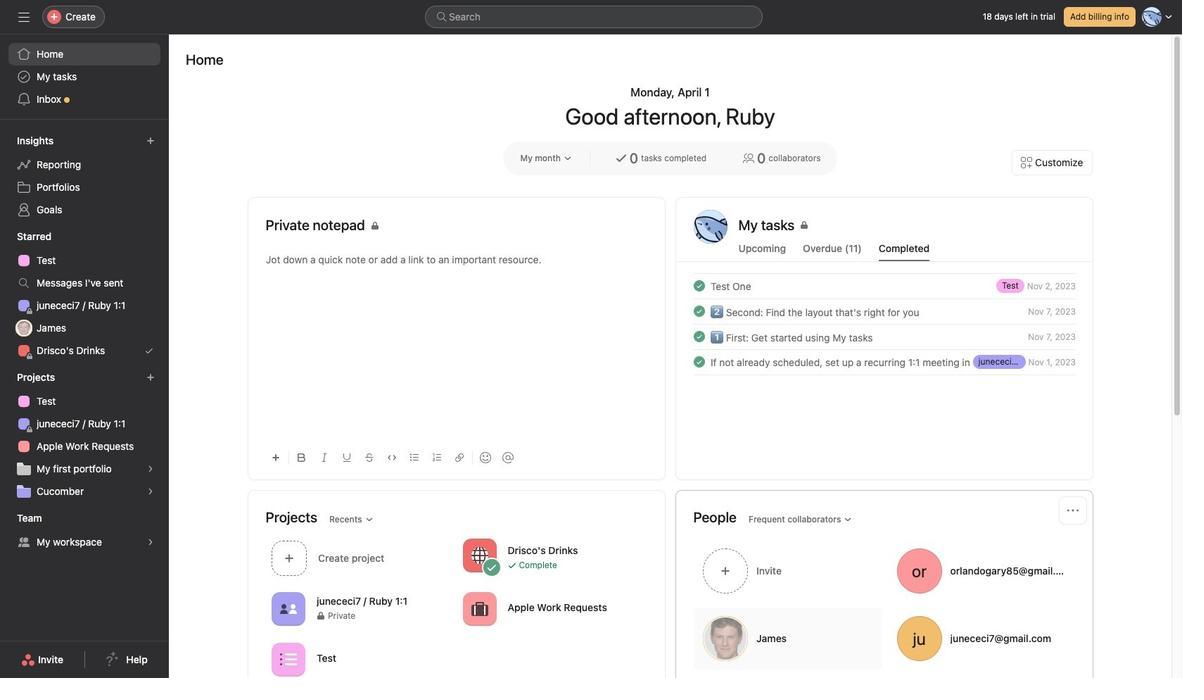 Task type: vqa. For each thing, say whether or not it's contained in the screenshot.
Mark complete icon
no



Task type: locate. For each thing, give the bounding box(es) containing it.
2 completed checkbox from the top
[[691, 303, 708, 320]]

see details, my workspace image
[[146, 538, 155, 546]]

completed image
[[691, 277, 708, 294], [691, 303, 708, 320], [691, 328, 708, 345], [691, 353, 708, 370]]

insights element
[[0, 128, 169, 224]]

view profile image
[[694, 210, 728, 244]]

toolbar
[[266, 442, 647, 473]]

at mention image
[[502, 452, 514, 463]]

Completed checkbox
[[691, 277, 708, 294], [691, 303, 708, 320], [691, 328, 708, 345], [691, 353, 708, 370]]

completed checkbox for 1st list item
[[691, 277, 708, 294]]

see details, my first portfolio image
[[146, 465, 155, 473]]

new project or portfolio image
[[146, 373, 155, 382]]

1 list item from the top
[[677, 273, 1093, 299]]

4 completed image from the top
[[691, 353, 708, 370]]

3 completed checkbox from the top
[[691, 328, 708, 345]]

list box
[[425, 6, 763, 28]]

numbered list image
[[433, 453, 441, 462]]

starred element
[[0, 224, 169, 365]]

emoji image
[[480, 452, 491, 463]]

briefcase image
[[471, 600, 488, 617]]

completed image for completed option corresponding to 3rd list item from the bottom of the page
[[691, 303, 708, 320]]

3 list item from the top
[[677, 324, 1093, 349]]

4 completed checkbox from the top
[[691, 353, 708, 370]]

list item
[[677, 273, 1093, 299], [677, 299, 1093, 324], [677, 324, 1093, 349], [677, 349, 1093, 375]]

underline image
[[343, 453, 351, 462]]

2 list item from the top
[[677, 299, 1093, 324]]

2 completed image from the top
[[691, 303, 708, 320]]

1 completed checkbox from the top
[[691, 277, 708, 294]]

1 completed image from the top
[[691, 277, 708, 294]]

bulleted list image
[[410, 453, 419, 462]]

3 completed image from the top
[[691, 328, 708, 345]]

insert an object image
[[271, 453, 280, 462]]



Task type: describe. For each thing, give the bounding box(es) containing it.
code image
[[388, 453, 396, 462]]

teams element
[[0, 506, 169, 556]]

actions image
[[1068, 505, 1079, 516]]

completed checkbox for third list item
[[691, 328, 708, 345]]

global element
[[0, 35, 169, 119]]

completed image for completed option for third list item
[[691, 328, 708, 345]]

strikethrough image
[[365, 453, 374, 462]]

completed checkbox for 3rd list item from the bottom of the page
[[691, 303, 708, 320]]

bold image
[[298, 453, 306, 462]]

projects element
[[0, 365, 169, 506]]

new insights image
[[146, 137, 155, 145]]

italics image
[[320, 453, 328, 462]]

list image
[[280, 651, 297, 668]]

completed image for completed option for 1st list item
[[691, 277, 708, 294]]

link image
[[455, 453, 464, 462]]

hide sidebar image
[[18, 11, 30, 23]]

completed image for completed option for first list item from the bottom
[[691, 353, 708, 370]]

see details, cucomber image
[[146, 487, 155, 496]]

globe image
[[471, 547, 488, 564]]

completed checkbox for first list item from the bottom
[[691, 353, 708, 370]]

people image
[[280, 600, 297, 617]]

4 list item from the top
[[677, 349, 1093, 375]]



